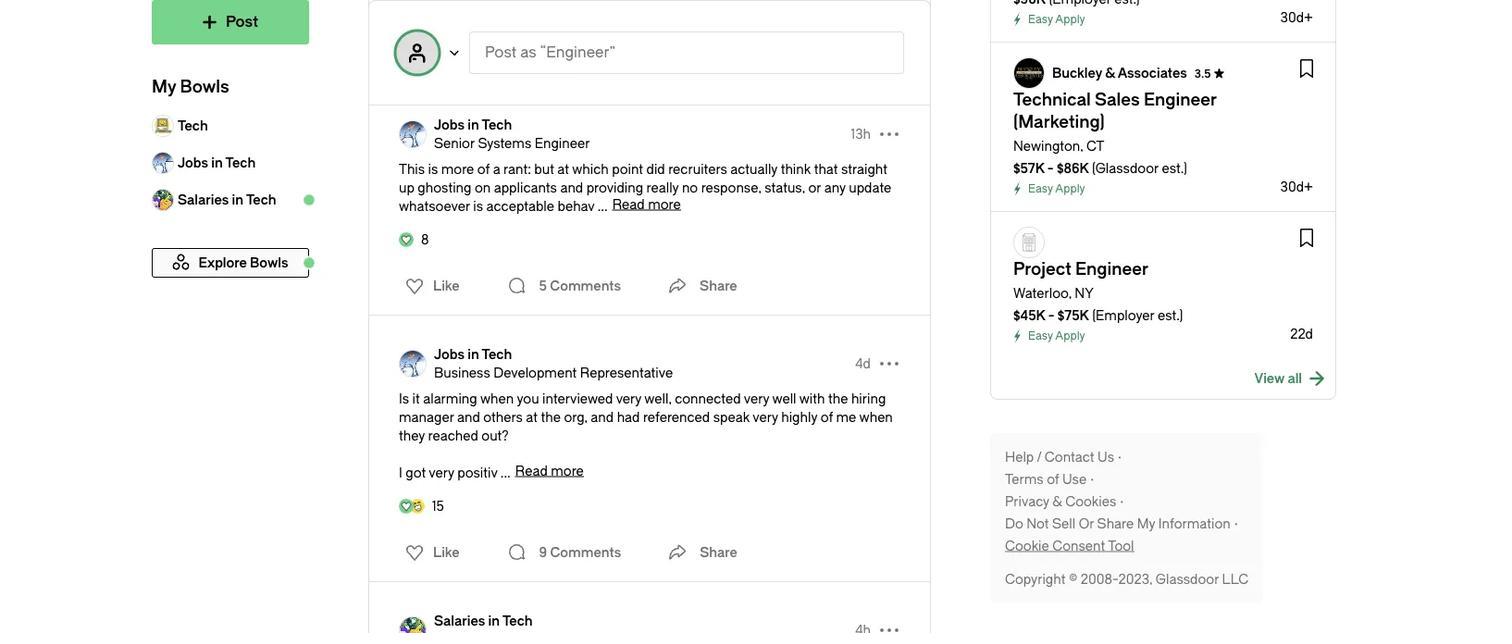 Task type: describe. For each thing, give the bounding box(es) containing it.
in inside "jobs in tech senior systems engineer"
[[468, 117, 479, 132]]

post as "engineer"
[[485, 44, 616, 61]]

share for think
[[700, 278, 738, 293]]

reached
[[428, 428, 478, 443]]

cookie consent tool link
[[1005, 537, 1135, 555]]

jobs in tech link for jobs in tech business development representative
[[434, 345, 673, 364]]

connected
[[675, 391, 741, 406]]

3.5
[[1195, 67, 1211, 80]]

$45k
[[1014, 308, 1046, 323]]

technical
[[1014, 90, 1091, 110]]

a
[[493, 162, 500, 177]]

image for post author image for business
[[399, 350, 427, 378]]

copyright
[[1005, 572, 1066, 587]]

do not sell or share my information link
[[1005, 515, 1242, 533]]

more for jobs in tech senior systems engineer
[[648, 197, 681, 212]]

behav
[[558, 199, 595, 214]]

in inside jobs in tech business development representative
[[468, 347, 479, 362]]

providing
[[587, 180, 644, 195]]

help
[[1005, 449, 1034, 465]]

i
[[399, 465, 402, 480]]

business development representative button
[[434, 364, 673, 382]]

newington,
[[1014, 138, 1084, 154]]

1 horizontal spatial is
[[473, 199, 483, 214]]

easy for project
[[1029, 330, 1053, 343]]

and for out?
[[591, 410, 614, 425]]

well,
[[645, 391, 672, 406]]

help / contact us terms of use privacy & cookies do not sell or share my information cookie consent tool
[[1005, 449, 1231, 554]]

manager
[[399, 410, 454, 425]]

got
[[406, 465, 426, 480]]

0 horizontal spatial salaries
[[178, 192, 229, 207]]

share inside help / contact us terms of use privacy & cookies do not sell or share my information cookie consent tool
[[1098, 516, 1134, 531]]

est.) inside project engineer waterloo, ny $45k - $75k (employer est.)
[[1158, 308, 1184, 323]]

of inside help / contact us terms of use privacy & cookies do not sell or share my information cookie consent tool
[[1047, 472, 1060, 487]]

0 horizontal spatial and
[[457, 410, 480, 425]]

& inside jobs list element
[[1106, 65, 1116, 80]]

share button
[[663, 268, 738, 305]]

jobs for jobs in tech business development representative
[[434, 347, 465, 362]]

alarming
[[423, 391, 477, 406]]

1 like from the top
[[433, 49, 460, 64]]

- inside project engineer waterloo, ny $45k - $75k (employer est.)
[[1049, 308, 1055, 323]]

at inside this is more of a rant: but at which point did recruiters actually think that straight up ghosting on applicants and providing really no response, status, or any update whatsoever is acceptable behav ...
[[558, 162, 569, 177]]

0 horizontal spatial when
[[480, 391, 514, 406]]

as
[[520, 44, 537, 61]]

buckley & associates 3.5 ★
[[1053, 65, 1225, 80]]

org,
[[564, 410, 588, 425]]

straight
[[841, 162, 888, 177]]

5 for 2nd 5 comments button from the top
[[539, 278, 547, 293]]

bowls
[[180, 77, 229, 97]]

2023,
[[1119, 572, 1153, 587]]

ghosting
[[418, 180, 472, 195]]

project
[[1014, 260, 1072, 279]]

- inside technical sales engineer (marketing) newington, ct $57k - $86k (glassdoor est.)
[[1048, 161, 1054, 176]]

my bowls
[[152, 77, 229, 97]]

associates
[[1118, 65, 1188, 80]]

5 for first 5 comments button from the top
[[539, 49, 547, 64]]

like for jobs in tech business development representative
[[433, 545, 460, 560]]

systems
[[478, 136, 532, 151]]

contact
[[1045, 449, 1095, 465]]

jobs in tech senior systems engineer
[[434, 117, 590, 151]]

cookie
[[1005, 538, 1050, 554]]

help / contact us link
[[1005, 448, 1126, 467]]

©
[[1069, 572, 1078, 587]]

8
[[421, 232, 429, 247]]

3 image for post author image from the top
[[399, 617, 427, 633]]

response,
[[701, 180, 762, 195]]

which
[[572, 162, 609, 177]]

this is more of a rant: but at which point did recruiters actually think that straight up ghosting on applicants and providing really no response, status, or any update whatsoever is acceptable behav ...
[[399, 162, 892, 214]]

representative
[[580, 365, 673, 380]]

engineer inside project engineer waterloo, ny $45k - $75k (employer est.)
[[1076, 260, 1149, 279]]

out?
[[482, 428, 509, 443]]

very down well
[[753, 410, 778, 425]]

no
[[682, 180, 698, 195]]

jobs for jobs in tech senior systems engineer
[[434, 117, 465, 132]]

1 horizontal spatial salaries in tech link
[[434, 612, 533, 630]]

of inside this is more of a rant: but at which point did recruiters actually think that straight up ghosting on applicants and providing really no response, status, or any update whatsoever is acceptable behav ...
[[478, 162, 490, 177]]

really
[[647, 180, 679, 195]]

use
[[1063, 472, 1087, 487]]

my inside help / contact us terms of use privacy & cookies do not sell or share my information cookie consent tool
[[1137, 516, 1156, 531]]

information
[[1159, 516, 1231, 531]]

project engineer waterloo, ny $45k - $75k (employer est.)
[[1014, 260, 1184, 323]]

cookies
[[1066, 494, 1117, 509]]

2 5 comments button from the top
[[502, 268, 626, 305]]

applicants
[[494, 180, 557, 195]]

glassdoor
[[1156, 572, 1219, 587]]

1 vertical spatial salaries in tech
[[434, 613, 533, 629]]

easy apply for technical
[[1029, 182, 1086, 195]]

0 horizontal spatial my
[[152, 77, 176, 97]]

with
[[800, 391, 825, 406]]

jobs in tech
[[178, 155, 256, 170]]

more for jobs in tech business development representative
[[551, 463, 584, 479]]

they
[[399, 428, 425, 443]]

engineer inside technical sales engineer (marketing) newington, ct $57k - $86k (glassdoor est.)
[[1144, 90, 1217, 110]]

actually
[[731, 162, 778, 177]]

2008-
[[1081, 572, 1119, 587]]

apply for project
[[1056, 330, 1086, 343]]

2 5 comments from the top
[[539, 278, 621, 293]]

est.) inside technical sales engineer (marketing) newington, ct $57k - $86k (glassdoor est.)
[[1162, 161, 1188, 176]]

engineer inside "jobs in tech senior systems engineer"
[[535, 136, 590, 151]]

1 easy from the top
[[1029, 13, 1053, 26]]

senior
[[434, 136, 475, 151]]

share button
[[663, 534, 738, 571]]

privacy
[[1005, 494, 1050, 509]]

copyright © 2008-2023, glassdoor llc
[[1005, 572, 1249, 587]]

view all link
[[1255, 369, 1325, 388]]

0 vertical spatial the
[[829, 391, 848, 406]]

tech link
[[152, 107, 309, 144]]

... inside this is more of a rant: but at which point did recruiters actually think that straight up ghosting on applicants and providing really no response, status, or any update whatsoever is acceptable behav ...
[[598, 199, 608, 214]]

others
[[484, 410, 523, 425]]

us
[[1098, 449, 1115, 465]]

of inside is it alarming when you interviewed very well, connected very well with the hiring manager and others at the org, and had referenced speak very highly of me when they reached out? i got very positiv ...
[[821, 410, 833, 425]]

4d
[[856, 356, 871, 371]]

$75k
[[1058, 308, 1089, 323]]

point
[[612, 162, 643, 177]]

buckley
[[1053, 65, 1103, 80]]

recruiters
[[669, 162, 727, 177]]

interviewed
[[543, 391, 613, 406]]

did
[[647, 162, 665, 177]]

apply for technical
[[1056, 182, 1086, 195]]



Task type: locate. For each thing, give the bounding box(es) containing it.
read for acceptable
[[613, 197, 645, 212]]

1 vertical spatial more
[[648, 197, 681, 212]]

1 vertical spatial easy apply
[[1029, 182, 1086, 195]]

1 horizontal spatial when
[[860, 410, 893, 425]]

jobs in tech business development representative
[[434, 347, 673, 380]]

share inside popup button
[[700, 545, 738, 560]]

2 horizontal spatial and
[[591, 410, 614, 425]]

13h link
[[851, 125, 871, 143]]

0 vertical spatial 5 comments button
[[502, 38, 626, 75]]

15
[[432, 499, 444, 514]]

read
[[613, 197, 645, 212], [515, 463, 548, 479]]

project engineer link
[[1014, 260, 1149, 279]]

like left the "post" on the top left
[[433, 49, 460, 64]]

jobs inside jobs in tech business development representative
[[434, 347, 465, 362]]

1 vertical spatial salaries
[[434, 613, 485, 629]]

... down the providing
[[598, 199, 608, 214]]

1 5 from the top
[[539, 49, 547, 64]]

apply
[[1056, 13, 1086, 26], [1056, 182, 1086, 195], [1056, 330, 1086, 343]]

0 horizontal spatial the
[[541, 410, 561, 425]]

0 vertical spatial 5 comments
[[539, 49, 621, 64]]

at inside is it alarming when you interviewed very well, connected very well with the hiring manager and others at the org, and had referenced speak very highly of me when they reached out? i got very positiv ...
[[526, 410, 538, 425]]

the up me at right bottom
[[829, 391, 848, 406]]

at
[[558, 162, 569, 177], [526, 410, 538, 425]]

0 vertical spatial jobs in tech link
[[434, 116, 590, 134]]

0 vertical spatial share
[[700, 278, 738, 293]]

2 vertical spatial jobs in tech link
[[434, 345, 673, 364]]

is down on at the top left of page
[[473, 199, 483, 214]]

apply down $75k
[[1056, 330, 1086, 343]]

13h
[[851, 126, 871, 142]]

speak
[[713, 410, 750, 425]]

jobs down tech link
[[178, 155, 208, 170]]

is it alarming when you interviewed very well, connected very well with the hiring manager and others at the org, and had referenced speak very highly of me when they reached out? i got very positiv ...
[[399, 391, 893, 480]]

0 horizontal spatial ...
[[501, 465, 511, 480]]

tech up business
[[482, 347, 512, 362]]

easy down "$57k"
[[1029, 182, 1053, 195]]

0 vertical spatial read
[[613, 197, 645, 212]]

1 image for post author image from the top
[[399, 120, 427, 148]]

or
[[809, 180, 821, 195]]

is
[[399, 391, 409, 406]]

like for jobs in tech senior systems engineer
[[433, 278, 460, 293]]

salaries
[[178, 192, 229, 207], [434, 613, 485, 629]]

read more button for had
[[515, 463, 584, 479]]

tech down tech link
[[225, 155, 256, 170]]

est.) right (employer
[[1158, 308, 1184, 323]]

read more button
[[613, 197, 681, 212], [515, 463, 584, 479]]

tech down jobs in tech on the left of page
[[246, 192, 276, 207]]

2 easy apply from the top
[[1029, 182, 1086, 195]]

had
[[617, 410, 640, 425]]

1 vertical spatial jobs in tech link
[[152, 144, 309, 181]]

1 vertical spatial 5 comments button
[[502, 268, 626, 305]]

my left bowls
[[152, 77, 176, 97]]

apply down $86k
[[1056, 182, 1086, 195]]

acceptable
[[486, 199, 555, 214]]

0 horizontal spatial read more button
[[515, 463, 584, 479]]

1 vertical spatial ...
[[501, 465, 511, 480]]

0 horizontal spatial read more
[[515, 463, 584, 479]]

0 horizontal spatial at
[[526, 410, 538, 425]]

sales
[[1095, 90, 1140, 110]]

technical sales engineer (marketing) link
[[1014, 90, 1217, 132]]

1 30d+ from the top
[[1281, 10, 1314, 25]]

1 vertical spatial 5
[[539, 278, 547, 293]]

comments for engineer
[[550, 278, 621, 293]]

senior systems engineer button
[[434, 134, 590, 153]]

all
[[1288, 371, 1303, 386]]

2 vertical spatial easy apply
[[1029, 330, 1086, 343]]

share for hiring
[[700, 545, 738, 560]]

me
[[836, 410, 857, 425]]

share inside dropdown button
[[700, 278, 738, 293]]

easy up "buckley & associates logo"
[[1029, 13, 1053, 26]]

referenced
[[643, 410, 710, 425]]

business
[[434, 365, 490, 380]]

comments for representative
[[550, 545, 621, 560]]

terms
[[1005, 472, 1044, 487]]

when
[[480, 391, 514, 406], [860, 410, 893, 425]]

status,
[[765, 180, 805, 195]]

0 vertical spatial est.)
[[1162, 161, 1188, 176]]

... right positiv
[[501, 465, 511, 480]]

2 vertical spatial rections list menu
[[394, 538, 465, 567]]

1 vertical spatial apply
[[1056, 182, 1086, 195]]

2 vertical spatial jobs
[[434, 347, 465, 362]]

comments inside button
[[550, 545, 621, 560]]

2 apply from the top
[[1056, 182, 1086, 195]]

tech up systems
[[482, 117, 512, 132]]

2 5 from the top
[[539, 278, 547, 293]]

tech down my bowls
[[178, 118, 208, 133]]

and inside this is more of a rant: but at which point did recruiters actually think that straight up ghosting on applicants and providing really no response, status, or any update whatsoever is acceptable behav ...
[[560, 180, 583, 195]]

1 vertical spatial of
[[821, 410, 833, 425]]

0 vertical spatial more
[[441, 162, 474, 177]]

rections list menu down the 15 in the left of the page
[[394, 538, 465, 567]]

0 vertical spatial read more
[[613, 197, 681, 212]]

of left use
[[1047, 472, 1060, 487]]

- right "$57k"
[[1048, 161, 1054, 176]]

0 horizontal spatial salaries in tech link
[[152, 181, 309, 218]]

0 vertical spatial comments
[[550, 49, 621, 64]]

9 comments button
[[502, 534, 626, 571]]

1 horizontal spatial read more
[[613, 197, 681, 212]]

rections list menu down "8"
[[394, 271, 465, 301]]

2 image for post author image from the top
[[399, 350, 427, 378]]

1 vertical spatial engineer
[[535, 136, 590, 151]]

tech inside jobs in tech business development representative
[[482, 347, 512, 362]]

1 horizontal spatial at
[[558, 162, 569, 177]]

and up behav
[[560, 180, 583, 195]]

& up sales
[[1106, 65, 1116, 80]]

0 vertical spatial &
[[1106, 65, 1116, 80]]

0 vertical spatial salaries in tech
[[178, 192, 276, 207]]

0 vertical spatial 30d+
[[1281, 10, 1314, 25]]

jobs list element
[[991, 0, 1336, 358]]

well
[[772, 391, 797, 406]]

5 up jobs in tech business development representative
[[539, 278, 547, 293]]

the
[[829, 391, 848, 406], [541, 410, 561, 425]]

1 vertical spatial easy
[[1029, 182, 1053, 195]]

& inside help / contact us terms of use privacy & cookies do not sell or share my information cookie consent tool
[[1053, 494, 1063, 509]]

0 horizontal spatial salaries in tech
[[178, 192, 276, 207]]

my
[[152, 77, 176, 97], [1137, 516, 1156, 531]]

apply up buckley
[[1056, 13, 1086, 26]]

very left well
[[744, 391, 770, 406]]

read more button down really
[[613, 197, 681, 212]]

more inside this is more of a rant: but at which point did recruiters actually think that straight up ghosting on applicants and providing really no response, status, or any update whatsoever is acceptable behav ...
[[441, 162, 474, 177]]

jobs up business
[[434, 347, 465, 362]]

rections list menu
[[394, 42, 465, 71], [394, 271, 465, 301], [394, 538, 465, 567]]

and
[[560, 180, 583, 195], [457, 410, 480, 425], [591, 410, 614, 425]]

2 vertical spatial like
[[433, 545, 460, 560]]

2 like from the top
[[433, 278, 460, 293]]

jobs
[[434, 117, 465, 132], [178, 155, 208, 170], [434, 347, 465, 362]]

on
[[475, 180, 491, 195]]

consent
[[1053, 538, 1105, 554]]

comments down behav
[[550, 278, 621, 293]]

- left $75k
[[1049, 308, 1055, 323]]

jobs in tech link up systems
[[434, 116, 590, 134]]

read more button down org,
[[515, 463, 584, 479]]

5 right as
[[539, 49, 547, 64]]

2 vertical spatial apply
[[1056, 330, 1086, 343]]

more up ghosting
[[441, 162, 474, 177]]

very up had on the left bottom of the page
[[616, 391, 642, 406]]

very right got
[[429, 465, 454, 480]]

1 horizontal spatial and
[[560, 180, 583, 195]]

1 vertical spatial the
[[541, 410, 561, 425]]

0 horizontal spatial more
[[441, 162, 474, 177]]

5 comments
[[539, 49, 621, 64], [539, 278, 621, 293]]

1 vertical spatial at
[[526, 410, 538, 425]]

up
[[399, 180, 415, 195]]

1 vertical spatial est.)
[[1158, 308, 1184, 323]]

comments right as
[[550, 49, 621, 64]]

1 comments from the top
[[550, 49, 621, 64]]

like down the 15 in the left of the page
[[433, 545, 460, 560]]

1 vertical spatial share
[[1098, 516, 1134, 531]]

the left org,
[[541, 410, 561, 425]]

engineer up but
[[535, 136, 590, 151]]

0 vertical spatial image for post author image
[[399, 120, 427, 148]]

0 horizontal spatial is
[[428, 162, 438, 177]]

1 vertical spatial my
[[1137, 516, 1156, 531]]

buckley & associates logo image
[[1015, 58, 1044, 88]]

"engineer"
[[540, 44, 616, 61]]

0 vertical spatial engineer
[[1144, 90, 1217, 110]]

post as "engineer" button
[[469, 31, 904, 74]]

5 comments right as
[[539, 49, 621, 64]]

when up others
[[480, 391, 514, 406]]

0 vertical spatial read more button
[[613, 197, 681, 212]]

3 easy from the top
[[1029, 330, 1053, 343]]

at right but
[[558, 162, 569, 177]]

easy apply up buckley
[[1029, 13, 1086, 26]]

(marketing)
[[1014, 112, 1105, 132]]

and up reached
[[457, 410, 480, 425]]

easy down $45k
[[1029, 330, 1053, 343]]

easy for technical
[[1029, 182, 1053, 195]]

1 horizontal spatial read
[[613, 197, 645, 212]]

1 vertical spatial read
[[515, 463, 548, 479]]

easy apply down $75k
[[1029, 330, 1086, 343]]

salaries in tech
[[178, 192, 276, 207], [434, 613, 533, 629]]

3 like from the top
[[433, 545, 460, 560]]

2 vertical spatial of
[[1047, 472, 1060, 487]]

0 vertical spatial salaries
[[178, 192, 229, 207]]

2 vertical spatial engineer
[[1076, 260, 1149, 279]]

(employer
[[1093, 308, 1155, 323]]

toogle identity image
[[395, 31, 440, 75]]

it
[[412, 391, 420, 406]]

jobs inside "jobs in tech senior systems engineer"
[[434, 117, 465, 132]]

1 vertical spatial rections list menu
[[394, 271, 465, 301]]

0 vertical spatial at
[[558, 162, 569, 177]]

est.) right (glassdoor
[[1162, 161, 1188, 176]]

tech
[[482, 117, 512, 132], [178, 118, 208, 133], [225, 155, 256, 170], [246, 192, 276, 207], [482, 347, 512, 362], [503, 613, 533, 629]]

0 vertical spatial salaries in tech link
[[152, 181, 309, 218]]

of left the a
[[478, 162, 490, 177]]

3 rections list menu from the top
[[394, 538, 465, 567]]

is right 'this'
[[428, 162, 438, 177]]

read for out?
[[515, 463, 548, 479]]

1 vertical spatial read more
[[515, 463, 584, 479]]

0 vertical spatial easy apply
[[1029, 13, 1086, 26]]

you
[[517, 391, 539, 406]]

jobs in tech link for jobs in tech senior systems engineer
[[434, 116, 590, 134]]

1 apply from the top
[[1056, 13, 1086, 26]]

at down you
[[526, 410, 538, 425]]

1 rections list menu from the top
[[394, 42, 465, 71]]

1 vertical spatial read more button
[[515, 463, 584, 479]]

read more down really
[[613, 197, 681, 212]]

of left me at right bottom
[[821, 410, 833, 425]]

comments right 9
[[550, 545, 621, 560]]

2 vertical spatial share
[[700, 545, 738, 560]]

privacy & cookies link
[[1005, 493, 1128, 511]]

0 vertical spatial my
[[152, 77, 176, 97]]

1 vertical spatial 5 comments
[[539, 278, 621, 293]]

that
[[814, 162, 838, 177]]

0 vertical spatial is
[[428, 162, 438, 177]]

easy apply down $86k
[[1029, 182, 1086, 195]]

0 vertical spatial rections list menu
[[394, 42, 465, 71]]

1 vertical spatial jobs
[[178, 155, 208, 170]]

30d+
[[1281, 10, 1314, 25], [1281, 179, 1314, 194]]

1 vertical spatial 30d+
[[1281, 179, 1314, 194]]

more down org,
[[551, 463, 584, 479]]

jobs in tech link up development
[[434, 345, 673, 364]]

3 comments from the top
[[550, 545, 621, 560]]

1 vertical spatial when
[[860, 410, 893, 425]]

2 vertical spatial image for post author image
[[399, 617, 427, 633]]

jobs for jobs in tech
[[178, 155, 208, 170]]

0 vertical spatial 5
[[539, 49, 547, 64]]

3 easy apply from the top
[[1029, 330, 1086, 343]]

... inside is it alarming when you interviewed very well, connected very well with the hiring manager and others at the org, and had referenced speak very highly of me when they reached out? i got very positiv ...
[[501, 465, 511, 480]]

rections list menu for jobs in tech business development representative
[[394, 538, 465, 567]]

rections list menu for jobs in tech senior systems engineer
[[394, 271, 465, 301]]

very
[[616, 391, 642, 406], [744, 391, 770, 406], [753, 410, 778, 425], [429, 465, 454, 480]]

0 vertical spatial like
[[433, 49, 460, 64]]

highly
[[782, 410, 818, 425]]

1 5 comments from the top
[[539, 49, 621, 64]]

in
[[468, 117, 479, 132], [211, 155, 223, 170], [232, 192, 244, 207], [468, 347, 479, 362], [488, 613, 500, 629]]

post
[[485, 44, 517, 61]]

1 vertical spatial -
[[1049, 308, 1055, 323]]

1 horizontal spatial of
[[821, 410, 833, 425]]

read more for had
[[515, 463, 584, 479]]

1 vertical spatial is
[[473, 199, 483, 214]]

tech inside "jobs in tech senior systems engineer"
[[482, 117, 512, 132]]

jobs up senior
[[434, 117, 465, 132]]

1 5 comments button from the top
[[502, 38, 626, 75]]

tech down 9 comments button
[[503, 613, 533, 629]]

engineer up ny
[[1076, 260, 1149, 279]]

0 vertical spatial apply
[[1056, 13, 1086, 26]]

read right positiv
[[515, 463, 548, 479]]

easy apply for project
[[1029, 330, 1086, 343]]

5 comments down behav
[[539, 278, 621, 293]]

0 vertical spatial -
[[1048, 161, 1054, 176]]

& down 'terms of use' link
[[1053, 494, 1063, 509]]

3 apply from the top
[[1056, 330, 1086, 343]]

image for post author image
[[399, 120, 427, 148], [399, 350, 427, 378], [399, 617, 427, 633]]

2 comments from the top
[[550, 278, 621, 293]]

0 horizontal spatial of
[[478, 162, 490, 177]]

1 vertical spatial image for post author image
[[399, 350, 427, 378]]

engineer down 3.5
[[1144, 90, 1217, 110]]

positiv
[[458, 465, 498, 480]]

and left had on the left bottom of the page
[[591, 410, 614, 425]]

1 horizontal spatial salaries
[[434, 613, 485, 629]]

0 vertical spatial jobs
[[434, 117, 465, 132]]

jobs in tech link down bowls
[[152, 144, 309, 181]]

0 vertical spatial of
[[478, 162, 490, 177]]

read down the providing
[[613, 197, 645, 212]]

technical sales engineer (marketing) newington, ct $57k - $86k (glassdoor est.)
[[1014, 90, 1217, 176]]

read more for providing
[[613, 197, 681, 212]]

1 easy apply from the top
[[1029, 13, 1086, 26]]

terms of use link
[[1005, 470, 1098, 489]]

sell
[[1053, 516, 1076, 531]]

rant:
[[504, 162, 531, 177]]

0 horizontal spatial &
[[1053, 494, 1063, 509]]

whatsoever
[[399, 199, 470, 214]]

5 comments button
[[502, 38, 626, 75], [502, 268, 626, 305]]

but
[[534, 162, 554, 177]]

2 30d+ from the top
[[1281, 179, 1314, 194]]

2 easy from the top
[[1029, 182, 1053, 195]]

when down hiring
[[860, 410, 893, 425]]

1 horizontal spatial salaries in tech
[[434, 613, 533, 629]]

more down really
[[648, 197, 681, 212]]

salaries in tech link
[[152, 181, 309, 218], [434, 612, 533, 630]]

image for post author image for senior
[[399, 120, 427, 148]]

$57k
[[1014, 161, 1045, 176]]

rections list menu left the "post" on the top left
[[394, 42, 465, 71]]

1 vertical spatial like
[[433, 278, 460, 293]]

read more down org,
[[515, 463, 584, 479]]

1 vertical spatial comments
[[550, 278, 621, 293]]

(glassdoor
[[1092, 161, 1159, 176]]

this
[[399, 162, 425, 177]]

2 horizontal spatial of
[[1047, 472, 1060, 487]]

1 vertical spatial &
[[1053, 494, 1063, 509]]

2 rections list menu from the top
[[394, 271, 465, 301]]

my left information
[[1137, 516, 1156, 531]]

read more button for providing
[[613, 197, 681, 212]]

2 vertical spatial easy
[[1029, 330, 1053, 343]]

1 vertical spatial salaries in tech link
[[434, 612, 533, 630]]

4d link
[[856, 355, 871, 373]]

do
[[1005, 516, 1024, 531]]

like down whatsoever
[[433, 278, 460, 293]]

engineer
[[1144, 90, 1217, 110], [535, 136, 590, 151], [1076, 260, 1149, 279]]

and for acceptable
[[560, 180, 583, 195]]

tool
[[1108, 538, 1135, 554]]

1 horizontal spatial the
[[829, 391, 848, 406]]



Task type: vqa. For each thing, say whether or not it's contained in the screenshot.
"TOOGLE IDENTITY" image
yes



